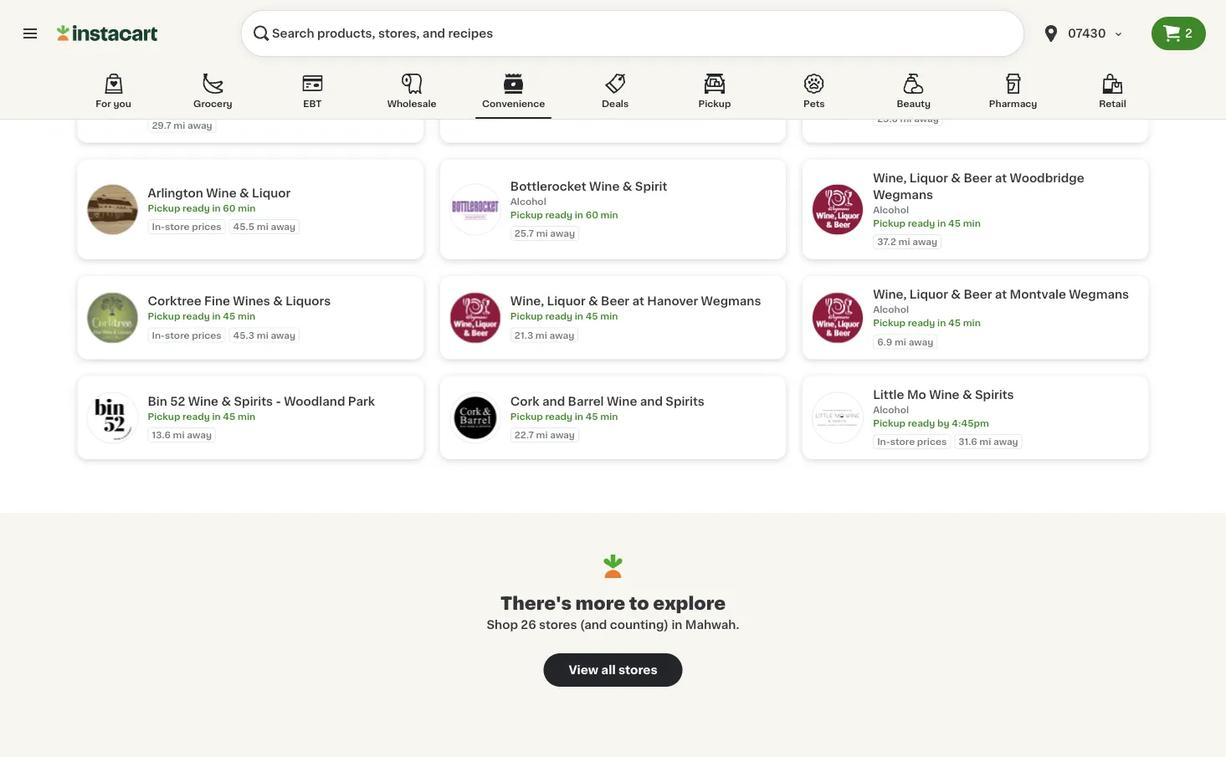 Task type: vqa. For each thing, say whether or not it's contained in the screenshot.
Total Wine & More logo the Delivery
no



Task type: locate. For each thing, give the bounding box(es) containing it.
arlington
[[148, 187, 203, 199]]

away right 6.9
[[909, 337, 934, 347]]

mi right the 25.7
[[536, 229, 548, 238]]

in
[[212, 102, 221, 111], [212, 203, 221, 213], [575, 210, 584, 219], [938, 219, 947, 228], [212, 312, 221, 321], [575, 312, 584, 321], [938, 319, 947, 328], [212, 412, 221, 421], [575, 412, 584, 421], [672, 620, 683, 631]]

mi right the 13.6
[[173, 431, 185, 440]]

in-store prices down the corktree
[[152, 331, 222, 340]]

60 up 45.5
[[223, 203, 236, 213]]

min inside arlington wine & liquor pickup ready in 60 min
[[238, 203, 256, 213]]

eataly
[[874, 65, 911, 77]]

ready inside wine, liquor & beer at montvale wegmans alcohol pickup ready in 45 min
[[908, 319, 936, 328]]

ready down fees
[[183, 102, 210, 111]]

ready up 37.2 mi away
[[908, 219, 936, 228]]

2 horizontal spatial and
[[640, 396, 663, 407]]

away right 45.3
[[271, 331, 296, 340]]

0 horizontal spatial pharmacy
[[205, 59, 266, 70]]

mi right 45.3
[[257, 331, 269, 340]]

to
[[630, 595, 650, 612]]

ready inside eataly vino alcohol pickup ready by 4:15pm
[[908, 95, 936, 104]]

mi for 45.5
[[257, 222, 269, 232]]

alcohol up 6.9
[[874, 305, 909, 314]]

at left 'montvale'
[[995, 289, 1008, 301]]

stores right 26
[[539, 620, 577, 631]]

in- for z
[[515, 107, 528, 116]]

spirits inside bin 52 wine & spirits - woodland park pickup ready in 45 min
[[234, 396, 273, 407]]

there's
[[501, 595, 572, 612]]

mi
[[618, 107, 629, 116], [901, 114, 912, 123], [174, 121, 185, 130], [257, 222, 269, 232], [536, 229, 548, 238], [899, 237, 911, 247], [257, 331, 269, 340], [536, 331, 548, 340], [895, 337, 907, 347], [173, 431, 185, 440], [536, 431, 548, 440], [980, 438, 992, 447]]

29.7 mi away
[[152, 121, 212, 130]]

2 horizontal spatial spirits
[[976, 389, 1015, 401]]

instacart image
[[57, 23, 157, 44]]

at left the "hanover"
[[633, 296, 645, 307]]

beer inside wine, liquor & beer at woodbridge wegmans alcohol pickup ready in 45 min
[[964, 172, 993, 184]]

2 by from the top
[[938, 419, 950, 428]]

in inside there's more to explore shop 26 stores (and counting) in mahwah.
[[672, 620, 683, 631]]

fees
[[188, 88, 209, 98]]

ready up the 25.7 mi away
[[545, 210, 573, 219]]

(and
[[580, 620, 607, 631]]

1 horizontal spatial wegmans
[[874, 189, 934, 201]]

& inside the wine, liquor & beer at hanover wegmans pickup ready in 45 min
[[589, 296, 598, 307]]

beer inside wine, liquor & beer at montvale wegmans alcohol pickup ready in 45 min
[[964, 289, 993, 301]]

in-
[[515, 107, 528, 116], [152, 222, 165, 232], [152, 331, 165, 340], [878, 438, 891, 447]]

at left woodbridge
[[995, 172, 1008, 184]]

wine right 52
[[188, 396, 219, 407]]

beer inside the wine, liquor & beer at hanover wegmans pickup ready in 45 min
[[601, 296, 630, 307]]

mi right 6.9
[[895, 337, 907, 347]]

pickup inside bin 52 wine & spirits - woodland park pickup ready in 45 min
[[148, 412, 180, 421]]

away right the 13.6
[[187, 431, 212, 440]]

52
[[170, 396, 185, 407]]

alcohol up "37.2"
[[874, 205, 909, 214]]

view all stores
[[569, 665, 658, 677]]

45 inside corktree fine wines & liquors pickup ready in 45 min
[[223, 312, 236, 321]]

liquors
[[286, 296, 331, 307]]

prices down arlington wine & liquor pickup ready in 60 min
[[192, 222, 222, 232]]

in-store prices
[[515, 107, 584, 116], [152, 222, 222, 232], [152, 331, 222, 340], [878, 438, 947, 447]]

0 horizontal spatial wegmans
[[701, 296, 762, 307]]

pickup inside arlington wine & liquor pickup ready in 60 min
[[148, 203, 180, 213]]

in- down z
[[515, 107, 528, 116]]

store for wine
[[165, 222, 190, 232]]

prices down fine
[[192, 331, 222, 340]]

1 vertical spatial pharmacy
[[990, 99, 1038, 108]]

by
[[938, 95, 950, 104], [938, 419, 950, 428]]

60
[[223, 102, 236, 111], [223, 203, 236, 213], [586, 210, 599, 219]]

wine, inside the wine, liquor & beer at hanover wegmans pickup ready in 45 min
[[511, 296, 544, 307]]

alcohol
[[874, 82, 909, 91], [511, 197, 547, 206], [874, 205, 909, 214], [874, 305, 909, 314], [874, 405, 909, 414]]

mi right "37.2"
[[899, 237, 911, 247]]

wine, inside wine, liquor & beer at woodbridge wegmans alcohol pickup ready in 45 min
[[874, 172, 907, 184]]

None search field
[[241, 10, 1025, 57]]

at inside wine, liquor & beer at montvale wegmans alcohol pickup ready in 45 min
[[995, 289, 1008, 301]]

away for 31.6 mi away
[[994, 438, 1019, 447]]

spirits
[[976, 389, 1015, 401], [234, 396, 273, 407], [666, 396, 705, 407]]

ready down fine
[[183, 312, 210, 321]]

25.7 mi away
[[515, 229, 575, 238]]

& left 'montvale'
[[952, 289, 961, 301]]

60 inside bottlerocket wine & spirit alcohol pickup ready in 60 min
[[586, 210, 599, 219]]

by inside little mo wine & spirits alcohol pickup ready by 4:45pm
[[938, 419, 950, 428]]

wegmans up 37.2 mi away
[[874, 189, 934, 201]]

60 inside arlington wine & liquor pickup ready in 60 min
[[223, 203, 236, 213]]

ready down 'mo'
[[908, 419, 936, 428]]

away for 13.6 mi away
[[187, 431, 212, 440]]

wine inside cork and barrel wine and spirits pickup ready in 45 min
[[607, 396, 638, 407]]

liquor for woodbridge
[[910, 172, 949, 184]]

alcohol inside little mo wine & spirits alcohol pickup ready by 4:45pm
[[874, 405, 909, 414]]

store
[[528, 107, 553, 116], [165, 222, 190, 232], [165, 331, 190, 340], [891, 438, 915, 447]]

corktree
[[148, 296, 202, 307]]

more
[[576, 595, 626, 612]]

mi for 22.7
[[536, 431, 548, 440]]

mi right the 27.4
[[618, 107, 629, 116]]

pharmacy right 4:15pm
[[990, 99, 1038, 108]]

at for woodbridge
[[995, 172, 1008, 184]]

min
[[238, 102, 256, 111], [238, 203, 256, 213], [601, 210, 619, 219], [964, 219, 981, 228], [238, 312, 256, 321], [601, 312, 618, 321], [964, 319, 981, 328], [238, 412, 256, 421], [601, 412, 618, 421]]

mi for 37.2
[[899, 237, 911, 247]]

alcohol down bottlerocket on the left top
[[511, 197, 547, 206]]

22.7
[[515, 431, 534, 440]]

& inside bin 52 wine & spirits - woodland park pickup ready in 45 min
[[221, 396, 231, 407]]

alcohol inside wine, liquor & beer at woodbridge wegmans alcohol pickup ready in 45 min
[[874, 205, 909, 214]]

pharmacy inside button
[[990, 99, 1038, 108]]

wine up 45.5
[[206, 187, 237, 199]]

and inside z & j wine and liquor pickup available
[[578, 72, 600, 84]]

wine inside bottlerocket wine & spirit alcohol pickup ready in 60 min
[[590, 180, 620, 192]]

& right wines
[[273, 296, 283, 307]]

away right 31.6
[[994, 438, 1019, 447]]

ready down arlington
[[183, 203, 210, 213]]

at
[[995, 172, 1008, 184], [995, 289, 1008, 301], [633, 296, 645, 307]]

beer left the "hanover"
[[601, 296, 630, 307]]

stores right all
[[619, 665, 658, 677]]

0 vertical spatial by
[[938, 95, 950, 104]]

all
[[602, 665, 616, 677]]

2 • from the left
[[273, 75, 277, 84]]

wine,
[[874, 172, 907, 184], [874, 289, 907, 301], [511, 296, 544, 307]]

z
[[511, 72, 518, 84]]

in-store prices down available
[[515, 107, 584, 116]]

alcohol down little
[[874, 405, 909, 414]]

away for 25.7 mi away
[[550, 229, 575, 238]]

2 horizontal spatial wegmans
[[1070, 289, 1130, 301]]

and
[[578, 72, 600, 84], [543, 396, 565, 407], [640, 396, 663, 407]]

bottlerocket
[[511, 180, 587, 192]]

22.7 mi away
[[515, 431, 575, 440]]

ready inside rite aid® pharmacy personal care • drugstore • groceries lower fees on $10+ pickup ready in 60 min
[[183, 102, 210, 111]]

1 vertical spatial stores
[[619, 665, 658, 677]]

liquor inside wine, liquor & beer at woodbridge wegmans alcohol pickup ready in 45 min
[[910, 172, 949, 184]]

45 inside wine, liquor & beer at woodbridge wegmans alcohol pickup ready in 45 min
[[949, 219, 961, 228]]

liquor up 6.9 mi away on the top right of page
[[910, 289, 949, 301]]

0 vertical spatial pharmacy
[[205, 59, 266, 70]]

ready up 13.6 mi away
[[183, 412, 210, 421]]

45 inside bin 52 wine & spirits - woodland park pickup ready in 45 min
[[223, 412, 236, 421]]

deals button
[[580, 70, 652, 119]]

27.4 mi away
[[596, 107, 656, 116]]

25.6
[[878, 114, 898, 123]]

ready up 25.6 mi away
[[908, 95, 936, 104]]

& inside bottlerocket wine & spirit alcohol pickup ready in 60 min
[[623, 180, 633, 192]]

0 horizontal spatial •
[[217, 75, 220, 84]]

& left j at left top
[[521, 72, 531, 84]]

wine inside bin 52 wine & spirits - woodland park pickup ready in 45 min
[[188, 396, 219, 407]]

stores
[[539, 620, 577, 631], [619, 665, 658, 677]]

store for fine
[[165, 331, 190, 340]]

in- down the corktree
[[152, 331, 165, 340]]

mi right 29.7
[[174, 121, 185, 130]]

pickup inside z & j wine and liquor pickup available
[[511, 88, 543, 98]]

wine right 'mo'
[[930, 389, 960, 401]]

away right 45.5
[[271, 222, 296, 232]]

in inside the wine, liquor & beer at hanover wegmans pickup ready in 45 min
[[575, 312, 584, 321]]

liquor inside wine, liquor & beer at montvale wegmans alcohol pickup ready in 45 min
[[910, 289, 949, 301]]

ready inside corktree fine wines & liquors pickup ready in 45 min
[[183, 312, 210, 321]]

min inside rite aid® pharmacy personal care • drugstore • groceries lower fees on $10+ pickup ready in 60 min
[[238, 102, 256, 111]]

prices down little mo wine & spirits alcohol pickup ready by 4:45pm
[[918, 438, 947, 447]]

alcohol inside eataly vino alcohol pickup ready by 4:15pm
[[874, 82, 909, 91]]

wine left spirit
[[590, 180, 620, 192]]

• up on
[[217, 75, 220, 84]]

& left spirit
[[623, 180, 633, 192]]

beer left woodbridge
[[964, 172, 993, 184]]

wholesale button
[[376, 70, 448, 119]]

4:45pm
[[952, 419, 990, 428]]

liquor up 'deals' at the top of the page
[[603, 72, 642, 84]]

beauty
[[897, 99, 931, 108]]

ebt button
[[277, 70, 349, 119]]

by left 4:15pm
[[938, 95, 950, 104]]

spirits inside little mo wine & spirits alcohol pickup ready by 4:45pm
[[976, 389, 1015, 401]]

1 horizontal spatial spirits
[[666, 396, 705, 407]]

and right the barrel
[[640, 396, 663, 407]]

1 horizontal spatial pharmacy
[[990, 99, 1038, 108]]

at inside wine, liquor & beer at woodbridge wegmans alcohol pickup ready in 45 min
[[995, 172, 1008, 184]]

wine, up 21.3
[[511, 296, 544, 307]]

retail button
[[1077, 70, 1149, 119]]

and up available
[[578, 72, 600, 84]]

away for 21.3 mi away
[[550, 331, 575, 340]]

prices down available
[[555, 107, 584, 116]]

mi down beauty
[[901, 114, 912, 123]]

1 horizontal spatial stores
[[619, 665, 658, 677]]

& inside z & j wine and liquor pickup available
[[521, 72, 531, 84]]

woodbridge
[[1010, 172, 1085, 184]]

wegmans right 'montvale'
[[1070, 289, 1130, 301]]

& inside corktree fine wines & liquors pickup ready in 45 min
[[273, 296, 283, 307]]

wine, liquor & beer at hanover wegmans image
[[450, 293, 501, 343]]

& left the "hanover"
[[589, 296, 598, 307]]

mi for 21.3
[[536, 331, 548, 340]]

29.7
[[152, 121, 171, 130]]

60 inside rite aid® pharmacy personal care • drugstore • groceries lower fees on $10+ pickup ready in 60 min
[[223, 102, 236, 111]]

alcohol inside bottlerocket wine & spirit alcohol pickup ready in 60 min
[[511, 197, 547, 206]]

drugstore
[[223, 75, 271, 84]]

in-store prices for fine
[[152, 331, 222, 340]]

away down 'grocery'
[[188, 121, 212, 130]]

store down the corktree
[[165, 331, 190, 340]]

wine up available
[[544, 72, 575, 84]]

mi for 6.9
[[895, 337, 907, 347]]

beauty button
[[878, 70, 950, 119]]

0 horizontal spatial spirits
[[234, 396, 273, 407]]

beer left 'montvale'
[[964, 289, 993, 301]]

spirit
[[635, 180, 668, 192]]

• left groceries
[[273, 75, 277, 84]]

31.6
[[959, 438, 978, 447]]

min inside wine, liquor & beer at woodbridge wegmans alcohol pickup ready in 45 min
[[964, 219, 981, 228]]

& up 45.5
[[240, 187, 249, 199]]

convenience button
[[476, 70, 552, 119]]

wegmans inside wine, liquor & beer at woodbridge wegmans alcohol pickup ready in 45 min
[[874, 189, 934, 201]]

0 vertical spatial stores
[[539, 620, 577, 631]]

shop
[[487, 620, 518, 631]]

27.4
[[596, 107, 615, 116]]

in inside corktree fine wines & liquors pickup ready in 45 min
[[212, 312, 221, 321]]

liquor down 25.6 mi away
[[910, 172, 949, 184]]

store down available
[[528, 107, 553, 116]]

wine, for wine, liquor & beer at woodbridge wegmans
[[874, 172, 907, 184]]

mi for 13.6
[[173, 431, 185, 440]]

45 inside cork and barrel wine and spirits pickup ready in 45 min
[[586, 412, 598, 421]]

1 horizontal spatial and
[[578, 72, 600, 84]]

away right the 25.7
[[550, 229, 575, 238]]

spirits for alcohol
[[976, 389, 1015, 401]]

away right 'deals' at the top of the page
[[631, 107, 656, 116]]

ready inside little mo wine & spirits alcohol pickup ready by 4:45pm
[[908, 419, 936, 428]]

mi for 29.7
[[174, 121, 185, 130]]

45.5
[[233, 222, 255, 232]]

wine, inside wine, liquor & beer at montvale wegmans alcohol pickup ready in 45 min
[[874, 289, 907, 301]]

25.7
[[515, 229, 534, 238]]

60 down the $10+
[[223, 102, 236, 111]]

grocery
[[193, 99, 233, 108]]

pickup inside the wine, liquor & beer at hanover wegmans pickup ready in 45 min
[[511, 312, 543, 321]]

wegmans inside wine, liquor & beer at montvale wegmans alcohol pickup ready in 45 min
[[1070, 289, 1130, 301]]

wine, liquor & beer at hanover wegmans pickup ready in 45 min
[[511, 296, 762, 321]]

6.9 mi away
[[878, 337, 934, 347]]

retail
[[1100, 99, 1127, 108]]

away
[[631, 107, 656, 116], [915, 114, 939, 123], [188, 121, 212, 130], [271, 222, 296, 232], [550, 229, 575, 238], [913, 237, 938, 247], [271, 331, 296, 340], [550, 331, 575, 340], [909, 337, 934, 347], [187, 431, 212, 440], [550, 431, 575, 440], [994, 438, 1019, 447]]

rite aid® pharmacy personal care • drugstore • groceries lower fees on $10+ pickup ready in 60 min
[[148, 59, 326, 111]]

spirits inside cork and barrel wine and spirits pickup ready in 45 min
[[666, 396, 705, 407]]

prices for liquor
[[555, 107, 584, 116]]

45 inside the wine, liquor & beer at hanover wegmans pickup ready in 45 min
[[586, 312, 598, 321]]

prices
[[555, 107, 584, 116], [192, 222, 222, 232], [192, 331, 222, 340], [918, 438, 947, 447]]

1 horizontal spatial •
[[273, 75, 277, 84]]

in- down arlington
[[152, 222, 165, 232]]

mi right 21.3
[[536, 331, 548, 340]]

0 horizontal spatial stores
[[539, 620, 577, 631]]

eataly vino alcohol pickup ready by 4:15pm
[[874, 65, 987, 104]]

away right 21.3
[[550, 331, 575, 340]]

in inside arlington wine & liquor pickup ready in 60 min
[[212, 203, 221, 213]]

ready up 6.9 mi away on the top right of page
[[908, 319, 936, 328]]

liquor inside z & j wine and liquor pickup available
[[603, 72, 642, 84]]

wegmans right the "hanover"
[[701, 296, 762, 307]]

bin 52 wine & spirits - woodland park image
[[88, 393, 138, 443]]

by left 4:45pm
[[938, 419, 950, 428]]

shop categories tab list
[[77, 70, 1149, 119]]

liquor up 45.5 mi away
[[252, 187, 291, 199]]

view all stores link
[[544, 654, 683, 687]]

vino
[[914, 65, 941, 77]]

stores inside button
[[619, 665, 658, 677]]

and right cork
[[543, 396, 565, 407]]

liquor inside the wine, liquor & beer at hanover wegmans pickup ready in 45 min
[[547, 296, 586, 307]]

& down 4:15pm
[[952, 172, 961, 184]]

& inside wine, liquor & beer at montvale wegmans alcohol pickup ready in 45 min
[[952, 289, 961, 301]]

mi for 25.6
[[901, 114, 912, 123]]

wegmans
[[874, 189, 934, 201], [1070, 289, 1130, 301], [701, 296, 762, 307]]

pets button
[[779, 70, 851, 119]]

& up 4:45pm
[[963, 389, 973, 401]]

liquor up 21.3 mi away
[[547, 296, 586, 307]]

•
[[217, 75, 220, 84], [273, 75, 277, 84]]

wine, down '25.6'
[[874, 172, 907, 184]]

in-store prices down arlington
[[152, 222, 222, 232]]

wine right the barrel
[[607, 396, 638, 407]]

at inside the wine, liquor & beer at hanover wegmans pickup ready in 45 min
[[633, 296, 645, 307]]

-
[[276, 396, 281, 407]]

mi right 45.5
[[257, 222, 269, 232]]

ready up 21.3 mi away
[[545, 312, 573, 321]]

bin 52 wine & spirits - woodland park pickup ready in 45 min
[[148, 396, 375, 421]]

45.5 mi away
[[233, 222, 296, 232]]

wine, up 6.9
[[874, 289, 907, 301]]

60 down bottlerocket on the left top
[[586, 210, 599, 219]]

store down arlington
[[165, 222, 190, 232]]

liquor inside arlington wine & liquor pickup ready in 60 min
[[252, 187, 291, 199]]

min inside wine, liquor & beer at montvale wegmans alcohol pickup ready in 45 min
[[964, 319, 981, 328]]

mi right 31.6
[[980, 438, 992, 447]]

away right "37.2"
[[913, 237, 938, 247]]

1 by from the top
[[938, 95, 950, 104]]

away right the 22.7 at the left bottom of page
[[550, 431, 575, 440]]

away down beauty
[[915, 114, 939, 123]]

wine inside little mo wine & spirits alcohol pickup ready by 4:45pm
[[930, 389, 960, 401]]

ready up 22.7 mi away
[[545, 412, 573, 421]]

fine
[[204, 296, 230, 307]]

in- down little
[[878, 438, 891, 447]]

& right 52
[[221, 396, 231, 407]]

1 vertical spatial by
[[938, 419, 950, 428]]

Search field
[[241, 10, 1025, 57]]

pharmacy up drugstore
[[205, 59, 266, 70]]

bottlerocket wine & spirit alcohol pickup ready in 60 min
[[511, 180, 668, 219]]



Task type: describe. For each thing, give the bounding box(es) containing it.
ready inside bin 52 wine & spirits - woodland park pickup ready in 45 min
[[183, 412, 210, 421]]

21.3
[[515, 331, 534, 340]]

pickup inside little mo wine & spirits alcohol pickup ready by 4:45pm
[[874, 419, 906, 428]]

07430 button
[[1042, 10, 1142, 57]]

in inside cork and barrel wine and spirits pickup ready in 45 min
[[575, 412, 584, 421]]

mo
[[908, 389, 927, 401]]

wine, liquor & beer at montvale wegmans alcohol pickup ready in 45 min
[[874, 289, 1130, 328]]

stores inside there's more to explore shop 26 stores (and counting) in mahwah.
[[539, 620, 577, 631]]

corktree fine wines & liquors pickup ready in 45 min
[[148, 296, 331, 321]]

wholesale
[[387, 99, 437, 108]]

in inside wine, liquor & beer at montvale wegmans alcohol pickup ready in 45 min
[[938, 319, 947, 328]]

13.6 mi away
[[152, 431, 212, 440]]

little mo wine & spirits image
[[813, 393, 863, 443]]

deals
[[602, 99, 629, 108]]

away for 29.7 mi away
[[188, 121, 212, 130]]

for you
[[96, 99, 131, 108]]

aid®
[[175, 59, 202, 70]]

cork and barrel wine and spirits image
[[450, 393, 501, 443]]

care
[[192, 75, 214, 84]]

prices for pickup
[[192, 331, 222, 340]]

in inside bottlerocket wine & spirit alcohol pickup ready in 60 min
[[575, 210, 584, 219]]

min inside cork and barrel wine and spirits pickup ready in 45 min
[[601, 412, 618, 421]]

mi for 45.3
[[257, 331, 269, 340]]

beer for montvale
[[964, 289, 993, 301]]

cork
[[511, 396, 540, 407]]

mi for 31.6
[[980, 438, 992, 447]]

& inside wine, liquor & beer at woodbridge wegmans alcohol pickup ready in 45 min
[[952, 172, 961, 184]]

hanover
[[647, 296, 699, 307]]

wines
[[233, 296, 270, 307]]

wine, for wine, liquor & beer at montvale wegmans
[[874, 289, 907, 301]]

prices for ready
[[192, 222, 222, 232]]

groceries
[[279, 75, 326, 84]]

wegmans for wine, liquor & beer at woodbridge wegmans
[[874, 189, 934, 201]]

for
[[96, 99, 111, 108]]

view all stores button
[[544, 654, 683, 687]]

by inside eataly vino alcohol pickup ready by 4:15pm
[[938, 95, 950, 104]]

ready inside cork and barrel wine and spirits pickup ready in 45 min
[[545, 412, 573, 421]]

at for hanover
[[633, 296, 645, 307]]

pickup inside corktree fine wines & liquors pickup ready in 45 min
[[148, 312, 180, 321]]

37.2
[[878, 237, 897, 247]]

pickup inside wine, liquor & beer at woodbridge wegmans alcohol pickup ready in 45 min
[[874, 219, 906, 228]]

ebt
[[303, 99, 322, 108]]

wine inside z & j wine and liquor pickup available
[[544, 72, 575, 84]]

ready inside wine, liquor & beer at woodbridge wegmans alcohol pickup ready in 45 min
[[908, 219, 936, 228]]

4:15pm
[[952, 95, 987, 104]]

view
[[569, 665, 599, 677]]

2
[[1186, 28, 1193, 39]]

& inside little mo wine & spirits alcohol pickup ready by 4:45pm
[[963, 389, 973, 401]]

pickup inside rite aid® pharmacy personal care • drugstore • groceries lower fees on $10+ pickup ready in 60 min
[[148, 102, 180, 111]]

45.3
[[233, 331, 255, 340]]

arlington wine & liquor pickup ready in 60 min
[[148, 187, 291, 213]]

away for 45.3 mi away
[[271, 331, 296, 340]]

beer for woodbridge
[[964, 172, 993, 184]]

on
[[211, 88, 223, 98]]

13.6
[[152, 431, 171, 440]]

wine, liquor & beer at woodbridge wegmans alcohol pickup ready in 45 min
[[874, 172, 1085, 228]]

in- for corktree
[[152, 331, 165, 340]]

spirits for -
[[234, 396, 273, 407]]

in-store prices for &
[[515, 107, 584, 116]]

j
[[534, 72, 542, 84]]

liquor for montvale
[[910, 289, 949, 301]]

store down little
[[891, 438, 915, 447]]

pickup inside eataly vino alcohol pickup ready by 4:15pm
[[874, 95, 906, 104]]

45.3 mi away
[[233, 331, 296, 340]]

little mo wine & spirits alcohol pickup ready by 4:45pm
[[874, 389, 1015, 428]]

ready inside the wine, liquor & beer at hanover wegmans pickup ready in 45 min
[[545, 312, 573, 321]]

there's more to explore shop 26 stores (and counting) in mahwah.
[[487, 595, 740, 631]]

pickup button
[[679, 70, 751, 119]]

min inside bottlerocket wine & spirit alcohol pickup ready in 60 min
[[601, 210, 619, 219]]

min inside bin 52 wine & spirits - woodland park pickup ready in 45 min
[[238, 412, 256, 421]]

31.6 mi away
[[959, 438, 1019, 447]]

and for barrel
[[640, 396, 663, 407]]

beer for hanover
[[601, 296, 630, 307]]

2 button
[[1152, 17, 1207, 50]]

ready inside bottlerocket wine & spirit alcohol pickup ready in 60 min
[[545, 210, 573, 219]]

& inside arlington wine & liquor pickup ready in 60 min
[[240, 187, 249, 199]]

bin
[[148, 396, 167, 407]]

at for montvale
[[995, 289, 1008, 301]]

park
[[348, 396, 375, 407]]

wegmans for wine, liquor & beer at montvale wegmans
[[1070, 289, 1130, 301]]

pickup inside cork and barrel wine and spirits pickup ready in 45 min
[[511, 412, 543, 421]]

counting)
[[610, 620, 669, 631]]

pickup inside button
[[699, 99, 731, 108]]

and for j
[[578, 72, 600, 84]]

in-store prices for wine
[[152, 222, 222, 232]]

barrel
[[568, 396, 604, 407]]

in inside wine, liquor & beer at woodbridge wegmans alcohol pickup ready in 45 min
[[938, 219, 947, 228]]

grocery button
[[177, 70, 249, 119]]

away for 25.6 mi away
[[915, 114, 939, 123]]

montvale
[[1010, 289, 1067, 301]]

bottlerocket wine & spirit image
[[450, 184, 501, 235]]

personal
[[148, 75, 189, 84]]

explore
[[653, 595, 726, 612]]

pickup inside wine, liquor & beer at montvale wegmans alcohol pickup ready in 45 min
[[874, 319, 906, 328]]

25.6 mi away
[[878, 114, 939, 123]]

37.2 mi away
[[878, 237, 938, 247]]

away for 22.7 mi away
[[550, 431, 575, 440]]

lower
[[157, 88, 186, 98]]

away for 6.9 mi away
[[909, 337, 934, 347]]

store for &
[[528, 107, 553, 116]]

little
[[874, 389, 905, 401]]

wegmans inside the wine, liquor & beer at hanover wegmans pickup ready in 45 min
[[701, 296, 762, 307]]

wine, liquor & beer at woodbridge wegmans image
[[813, 184, 863, 235]]

mi for 27.4
[[618, 107, 629, 116]]

pickup inside bottlerocket wine & spirit alcohol pickup ready in 60 min
[[511, 210, 543, 219]]

rite
[[148, 59, 172, 70]]

available
[[545, 88, 588, 98]]

ready inside arlington wine & liquor pickup ready in 60 min
[[183, 203, 210, 213]]

in- for arlington
[[152, 222, 165, 232]]

0 horizontal spatial and
[[543, 396, 565, 407]]

07430 button
[[1032, 10, 1152, 57]]

min inside the wine, liquor & beer at hanover wegmans pickup ready in 45 min
[[601, 312, 618, 321]]

in inside bin 52 wine & spirits - woodland park pickup ready in 45 min
[[212, 412, 221, 421]]

min inside corktree fine wines & liquors pickup ready in 45 min
[[238, 312, 256, 321]]

corktree fine wines & liquors image
[[88, 293, 138, 343]]

45 inside wine, liquor & beer at montvale wegmans alcohol pickup ready in 45 min
[[949, 319, 961, 328]]

in inside rite aid® pharmacy personal care • drugstore • groceries lower fees on $10+ pickup ready in 60 min
[[212, 102, 221, 111]]

in-store prices down little mo wine & spirits alcohol pickup ready by 4:45pm
[[878, 438, 947, 447]]

away for 45.5 mi away
[[271, 222, 296, 232]]

alcohol inside wine, liquor & beer at montvale wegmans alcohol pickup ready in 45 min
[[874, 305, 909, 314]]

pharmacy inside rite aid® pharmacy personal care • drugstore • groceries lower fees on $10+ pickup ready in 60 min
[[205, 59, 266, 70]]

wine inside arlington wine & liquor pickup ready in 60 min
[[206, 187, 237, 199]]

convenience
[[482, 99, 545, 108]]

wine, liquor & beer at montvale wegmans image
[[813, 293, 863, 343]]

mi for 25.7
[[536, 229, 548, 238]]

away for 27.4 mi away
[[631, 107, 656, 116]]

arlington wine & liquor image
[[88, 184, 138, 235]]

pets
[[804, 99, 825, 108]]

z & j wine and liquor pickup available
[[511, 72, 642, 98]]

pharmacy button
[[978, 70, 1050, 119]]

07430
[[1068, 28, 1107, 39]]

you
[[113, 99, 131, 108]]

6.9
[[878, 337, 893, 347]]

for you button
[[77, 70, 149, 119]]

mahwah.
[[686, 620, 740, 631]]

1 • from the left
[[217, 75, 220, 84]]

liquor for hanover
[[547, 296, 586, 307]]

woodland
[[284, 396, 345, 407]]

cork and barrel wine and spirits pickup ready in 45 min
[[511, 396, 705, 421]]

away for 37.2 mi away
[[913, 237, 938, 247]]



